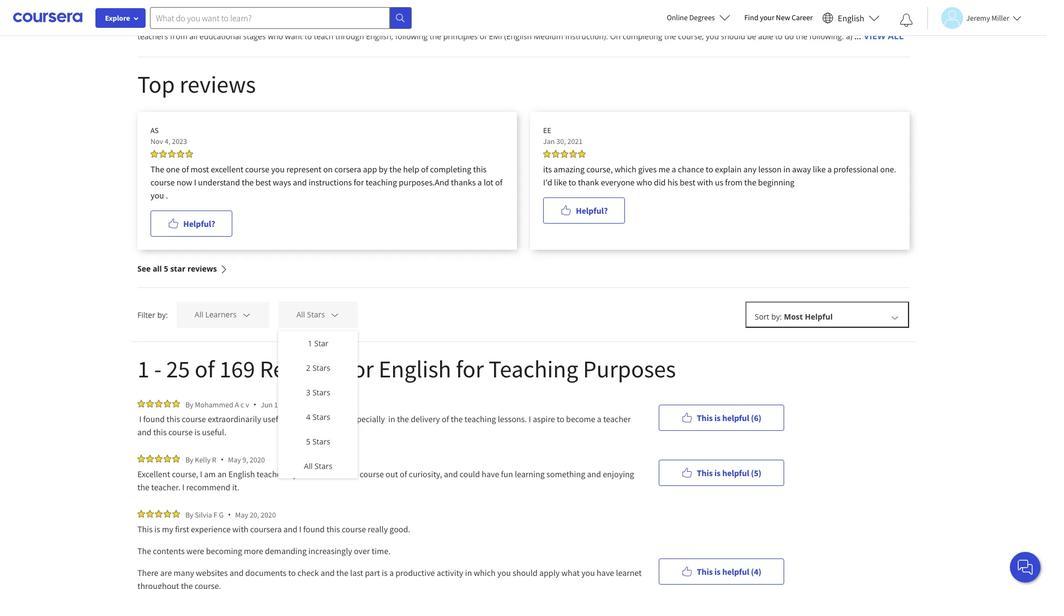 Task type: vqa. For each thing, say whether or not it's contained in the screenshot.
group to the middle
no



Task type: describe. For each thing, give the bounding box(es) containing it.
you up ways
[[271, 164, 285, 175]]

one.
[[880, 164, 896, 175]]

of up purposes.and
[[421, 164, 428, 175]]

with inside its amazing course, which gives me a chance to explain any lesson in away like a professional one. i'd like to thank everyone who did his best with us from the beginning
[[697, 177, 713, 188]]

to down "amazing"
[[569, 177, 576, 188]]

through
[[335, 31, 364, 41]]

2 horizontal spatial •
[[253, 399, 256, 410]]

curiosity,
[[409, 468, 442, 479]]

instructions
[[309, 177, 352, 188]]

stars for 5 stars menu item at the left bottom of page
[[312, 436, 330, 447]]

2 vertical spatial •
[[228, 509, 231, 520]]

the for the one of most excellent course you represent on corsera app by the help of completing this course now i understand the best ways and instructions for teaching purposes.and thanks a lot of you .
[[151, 164, 164, 175]]

5 stars menu item
[[278, 429, 358, 454]]

the inside its amazing course, which gives me a chance to explain any lesson in away like a professional one. i'd like to thank everyone who did his best with us from the beginning
[[744, 177, 756, 188]]

and right check
[[321, 567, 335, 578]]

degrees
[[689, 13, 715, 22]]

language
[[525, 17, 557, 28]]

(6)
[[751, 412, 761, 423]]

part
[[365, 567, 380, 578]]

and up excellent
[[137, 426, 151, 437]]

(romance
[[559, 17, 595, 28]]

not
[[427, 17, 439, 28]]

to right wish
[[780, 6, 787, 16]]

ee jan 30, 2021
[[543, 125, 583, 146]]

by
[[379, 164, 388, 175]]

1 for 1 - 25 of 169 reviews for english for teaching purposes
[[137, 354, 149, 384]]

and right 4 stars
[[333, 413, 347, 424]]

from inside its amazing course, which gives me a chance to explain any lesson in away like a professional one. i'd like to thank everyone who did his best with us from the beginning
[[725, 177, 743, 188]]

0 vertical spatial like
[[813, 164, 826, 175]]

show notifications image
[[900, 14, 913, 27]]

0 horizontal spatial •
[[221, 454, 224, 465]]

course inside excellent course, i am an english teacher myself and took the course out of curiosity, and could have fun learning something and enjoying the teacher. i recommend it.
[[360, 468, 384, 479]]

the one of most excellent course you represent on corsera app by the help of completing this course now i understand the best ways and instructions for teaching purposes.and thanks a lot of you .
[[151, 164, 502, 201]]

completing inside the one of most excellent course you represent on corsera app by the help of completing this course now i understand the best ways and instructions for teaching purposes.and thanks a lot of you .
[[430, 164, 471, 175]]

5 stars
[[306, 436, 330, 447]]

of right lot
[[495, 177, 502, 188]]

1 vertical spatial all
[[189, 31, 198, 41]]

us
[[715, 177, 723, 188]]

to right chance
[[706, 164, 713, 175]]

you right what
[[581, 567, 595, 578]]

of right one
[[182, 164, 189, 175]]

one
[[166, 164, 180, 175]]

out
[[386, 468, 398, 479]]

4 stars menu item
[[278, 405, 358, 429]]

is inside there are many websites and documents to check and the last part is a productive activity in which you should apply what you have learnet throughout the course.
[[382, 567, 388, 578]]

2023
[[172, 136, 187, 146]]

v
[[245, 400, 249, 409]]

community,
[[464, 6, 506, 16]]

me
[[659, 164, 670, 175]]

this is helpful (4) button
[[659, 558, 784, 584]]

all stars menu item
[[278, 454, 358, 478]]

widely-
[[480, 17, 506, 28]]

colleagues from universities all over the world who share the same discipline and discourse community, to ask questions and exchange ideas. this mooc targets lecturers who wish to begin using english in their teaching. a priori, this means university lecturers from countries where english is not the l1 or a widely-used language (romance language-speaking countries, for example), though in fact the course is open to teachers from all educational stages who want to teach through english, following the principles of emi (english medium instruction).  on completing the course, you should be able to do the following.  a) ... view all
[[137, 6, 904, 42]]

using
[[811, 6, 830, 16]]

english inside excellent course, i am an english teacher myself and took the course out of curiosity, and could have fun learning something and enjoying the teacher. i recommend it.
[[228, 468, 255, 479]]

coursera image
[[13, 9, 82, 26]]

chevron down image
[[330, 310, 340, 320]]

documents
[[245, 567, 287, 578]]

professional
[[834, 164, 879, 175]]

all inside button
[[153, 263, 162, 274]]

course right excellent
[[245, 164, 269, 175]]

represent
[[286, 164, 322, 175]]

1 vertical spatial lecturers
[[279, 17, 311, 28]]

english,
[[366, 31, 393, 41]]

course.
[[195, 580, 221, 589]]

could
[[460, 468, 480, 479]]

all inside colleagues from universities all over the world who share the same discipline and discourse community, to ask questions and exchange ideas. this mooc targets lecturers who wish to begin using english in their teaching. a priori, this means university lecturers from countries where english is not the l1 or a widely-used language (romance language-speaking countries, for example), though in fact the course is open to teachers from all educational stages who want to teach through english, following the principles of emi (english medium instruction).  on completing the course, you should be able to do the following.  a) ... view all
[[888, 30, 904, 42]]

i'd
[[543, 177, 552, 188]]

becoming
[[206, 545, 242, 556]]

check
[[298, 567, 319, 578]]

you inside colleagues from universities all over the world who share the same discipline and discourse community, to ask questions and exchange ideas. this mooc targets lecturers who wish to begin using english in their teaching. a priori, this means university lecturers from countries where english is not the l1 or a widely-used language (romance language-speaking countries, for example), though in fact the course is open to teachers from all educational stages who want to teach through english, following the principles of emi (english medium instruction).  on completing the course, you should be able to do the following.  a) ... view all
[[706, 31, 719, 41]]

english inside button
[[838, 12, 864, 23]]

all stars inside menu item
[[304, 461, 333, 471]]

coursera
[[250, 524, 282, 534]]

is left the not in the left of the page
[[419, 17, 425, 28]]

teach
[[314, 31, 333, 41]]

discourse
[[428, 6, 462, 16]]

completing inside colleagues from universities all over the world who share the same discipline and discourse community, to ask questions and exchange ideas. this mooc targets lecturers who wish to begin using english in their teaching. a priori, this means university lecturers from countries where english is not the l1 or a widely-used language (romance language-speaking countries, for example), though in fact the course is open to teachers from all educational stages who want to teach through english, following the principles of emi (english medium instruction).  on completing the course, you should be able to do the following.  a) ... view all
[[623, 31, 662, 41]]

course up useful.
[[182, 413, 206, 424]]

online degrees button
[[658, 5, 739, 29]]

19,
[[274, 400, 284, 409]]

stars for '2 stars' menu item
[[312, 363, 330, 373]]

helpful for (4)
[[722, 566, 749, 577]]

4 stars
[[306, 412, 330, 422]]

(4)
[[751, 566, 761, 577]]

who inside its amazing course, which gives me a chance to explain any lesson in away like a professional one. i'd like to thank everyone who did his best with us from the beginning
[[636, 177, 652, 188]]

to left "do"
[[775, 31, 783, 41]]

0 vertical spatial all
[[239, 6, 247, 16]]

teaching inside the one of most excellent course you represent on corsera app by the help of completing this course now i understand the best ways and instructions for teaching purposes.and thanks a lot of you .
[[366, 177, 397, 188]]

on
[[610, 31, 621, 41]]

most
[[191, 164, 209, 175]]

2020 inside by mohammed a c v • jun 19, 2020
[[285, 400, 300, 409]]

is left '(4)'
[[714, 566, 721, 577]]

0 vertical spatial lecturers
[[711, 6, 743, 16]]

explain
[[715, 164, 742, 175]]

this for this is my first experience with coursera and i found this course really good.
[[137, 524, 153, 534]]

for inside colleagues from universities all over the world who share the same discipline and discourse community, to ask questions and exchange ideas. this mooc targets lecturers who wish to begin using english in their teaching. a priori, this means university lecturers from countries where english is not the l1 or a widely-used language (romance language-speaking countries, for example), though in fact the course is open to teachers from all educational stages who want to teach through english, following the principles of emi (english medium instruction).  on completing the course, you should be able to do the following.  a) ... view all
[[702, 17, 713, 28]]

f
[[214, 510, 217, 519]]

should inside colleagues from universities all over the world who share the same discipline and discourse community, to ask questions and exchange ideas. this mooc targets lecturers who wish to begin using english in their teaching. a priori, this means university lecturers from countries where english is not the l1 or a widely-used language (romance language-speaking countries, for example), though in fact the course is open to teachers from all educational stages who want to teach through english, following the principles of emi (english medium instruction).  on completing the course, you should be able to do the following.  a) ... view all
[[721, 31, 745, 41]]

course, inside its amazing course, which gives me a chance to explain any lesson in away like a professional one. i'd like to thank everyone who did his best with us from the beginning
[[586, 164, 613, 175]]

25
[[166, 354, 190, 384]]

of inside i found this course extraordinarily useful in preparing and especially  in the delivery of the teaching lessons. i aspire to become a teacher and this course is useful.
[[442, 413, 449, 424]]

-
[[154, 354, 161, 384]]

questions
[[531, 6, 566, 16]]

stars for 4 stars "menu item"
[[312, 412, 330, 422]]

means
[[217, 17, 241, 28]]

and up (romance
[[568, 6, 582, 16]]

fun
[[501, 468, 513, 479]]

english up open
[[832, 6, 858, 16]]

targets
[[685, 6, 709, 16]]

teacher inside i found this course extraordinarily useful in preparing and especially  in the delivery of the teaching lessons. i aspire to become a teacher and this course is useful.
[[603, 413, 631, 424]]

to right want
[[305, 31, 312, 41]]

over inside colleagues from universities all over the world who share the same discipline and discourse community, to ask questions and exchange ideas. this mooc targets lecturers who wish to begin using english in their teaching. a priori, this means university lecturers from countries where english is not the l1 or a widely-used language (romance language-speaking countries, for example), though in fact the course is open to teachers from all educational stages who want to teach through english, following the principles of emi (english medium instruction).  on completing the course, you should be able to do the following.  a) ... view all
[[249, 6, 265, 16]]

by for i
[[185, 455, 193, 464]]

world
[[280, 6, 301, 16]]

universities
[[196, 6, 237, 16]]

this for this is helpful (4)
[[697, 566, 713, 577]]

english up delivery
[[379, 354, 451, 384]]

nov
[[151, 136, 163, 146]]

1 vertical spatial with
[[232, 524, 248, 534]]

explore button
[[95, 8, 146, 28]]

enjoying
[[603, 468, 634, 479]]

in left fact
[[779, 17, 786, 28]]

chance
[[678, 164, 704, 175]]

1 star
[[308, 338, 329, 349]]

who left your
[[745, 6, 760, 16]]

its
[[543, 164, 552, 175]]

1 for 1 star
[[308, 338, 312, 349]]

understand
[[198, 177, 240, 188]]

english up the following
[[392, 17, 417, 28]]

l1
[[454, 17, 463, 28]]

my
[[162, 524, 173, 534]]

online
[[667, 13, 688, 22]]

in inside its amazing course, which gives me a chance to explain any lesson in away like a professional one. i'd like to thank everyone who did his best with us from the beginning
[[783, 164, 790, 175]]

you left 'apply'
[[497, 567, 511, 578]]

all stars button
[[278, 302, 358, 328]]

i inside the one of most excellent course you represent on corsera app by the help of completing this course now i understand the best ways and instructions for teaching purposes.and thanks a lot of you .
[[194, 177, 196, 188]]

ee
[[543, 125, 551, 135]]

filter by:
[[137, 310, 168, 320]]

may inside the by silvia f g • may 20, 2020
[[235, 510, 248, 519]]

useful
[[263, 413, 285, 424]]

a inside colleagues from universities all over the world who share the same discipline and discourse community, to ask questions and exchange ideas. this mooc targets lecturers who wish to begin using english in their teaching. a priori, this means university lecturers from countries where english is not the l1 or a widely-used language (romance language-speaking countries, for example), though in fact the course is open to teachers from all educational stages who want to teach through english, following the principles of emi (english medium instruction).  on completing the course, you should be able to do the following.  a) ... view all
[[172, 17, 177, 28]]

where
[[367, 17, 390, 28]]

by for this
[[185, 400, 193, 409]]

fact
[[788, 17, 801, 28]]

which inside its amazing course, which gives me a chance to explain any lesson in away like a professional one. i'd like to thank everyone who did his best with us from the beginning
[[615, 164, 636, 175]]

0 horizontal spatial chevron down image
[[242, 310, 252, 320]]

and up demanding
[[283, 524, 297, 534]]

to inside i found this course extraordinarily useful in preparing and especially  in the delivery of the teaching lessons. i aspire to become a teacher and this course is useful.
[[557, 413, 564, 424]]

lessons.
[[498, 413, 527, 424]]

an
[[217, 468, 227, 479]]

teachers
[[137, 31, 168, 41]]

course left really
[[342, 524, 366, 534]]

on
[[323, 164, 333, 175]]

everyone
[[601, 177, 635, 188]]

.
[[166, 190, 168, 201]]

is left open
[[842, 17, 848, 28]]

its amazing course, which gives me a chance to explain any lesson in away like a professional one. i'd like to thank everyone who did his best with us from the beginning
[[543, 164, 896, 188]]

a left 'professional'
[[828, 164, 832, 175]]

chat with us image
[[1017, 558, 1034, 576]]

this inside colleagues from universities all over the world who share the same discipline and discourse community, to ask questions and exchange ideas. this mooc targets lecturers who wish to begin using english in their teaching. a priori, this means university lecturers from countries where english is not the l1 or a widely-used language (romance language-speaking countries, for example), though in fact the course is open to teachers from all educational stages who want to teach through english, following the principles of emi (english medium instruction).  on completing the course, you should be able to do the following.  a) ... view all
[[202, 17, 215, 28]]

used
[[506, 17, 523, 28]]

share
[[320, 6, 340, 16]]

is left '(5)'
[[714, 467, 721, 478]]

open
[[850, 17, 868, 28]]

and right discipline
[[412, 6, 426, 16]]

who left share
[[303, 6, 318, 16]]

especially
[[349, 413, 385, 424]]

to inside there are many websites and documents to check and the last part is a productive activity in which you should apply what you have learnet throughout the course.
[[288, 567, 296, 578]]

and left could
[[444, 468, 458, 479]]

teaching
[[489, 354, 578, 384]]

myself
[[286, 468, 310, 479]]

this inside the one of most excellent course you represent on corsera app by the help of completing this course now i understand the best ways and instructions for teaching purposes.and thanks a lot of you .
[[473, 164, 487, 175]]

and left took
[[312, 468, 326, 479]]

experience
[[191, 524, 231, 534]]

jeremy
[[966, 13, 990, 23]]

this for this is helpful (5)
[[697, 467, 713, 478]]

course up .
[[151, 177, 175, 188]]

have inside excellent course, i am an english teacher myself and took the course out of curiosity, and could have fun learning something and enjoying the teacher. i recommend it.
[[482, 468, 499, 479]]

or
[[465, 17, 472, 28]]

a right 'me'
[[672, 164, 676, 175]]

what
[[561, 567, 580, 578]]

jun
[[261, 400, 273, 409]]

find your new career
[[744, 13, 813, 22]]

jeremy miller
[[966, 13, 1009, 23]]

is left my
[[154, 524, 160, 534]]

and left the enjoying
[[587, 468, 601, 479]]

contents
[[153, 545, 185, 556]]

all inside menu item
[[304, 461, 313, 471]]

to left ask
[[508, 6, 515, 16]]



Task type: locate. For each thing, give the bounding box(es) containing it.
which inside there are many websites and documents to check and the last part is a productive activity in which you should apply what you have learnet throughout the course.
[[474, 567, 496, 578]]

best
[[255, 177, 271, 188], [680, 177, 695, 188]]

teacher.
[[151, 482, 180, 492]]

all up 1 star menu item
[[296, 309, 305, 320]]

1 horizontal spatial helpful?
[[576, 205, 608, 216]]

this is helpful (6) button
[[659, 404, 784, 431]]

helpful? down 'thank' at the right top
[[576, 205, 608, 216]]

teacher inside excellent course, i am an english teacher myself and took the course out of curiosity, and could have fun learning something and enjoying the teacher. i recommend it.
[[257, 468, 284, 479]]

this
[[642, 6, 657, 16], [697, 412, 713, 423], [697, 467, 713, 478], [137, 524, 153, 534], [697, 566, 713, 577]]

all down priori, on the left top
[[189, 31, 198, 41]]

0 vertical spatial 5
[[164, 263, 168, 274]]

1 horizontal spatial teacher
[[603, 413, 631, 424]]

0 vertical spatial 2020
[[285, 400, 300, 409]]

by mohammed a c v • jun 19, 2020
[[185, 399, 300, 410]]

0 horizontal spatial with
[[232, 524, 248, 534]]

0 horizontal spatial helpful? button
[[151, 211, 233, 237]]

1 vertical spatial 5
[[306, 436, 310, 447]]

this for this is helpful (6)
[[697, 412, 713, 423]]

app
[[363, 164, 377, 175]]

should
[[721, 31, 745, 41], [513, 567, 538, 578]]

0 vertical spatial have
[[482, 468, 499, 479]]

who left want
[[268, 31, 283, 41]]

reviews right star on the top left of page
[[187, 263, 217, 274]]

1 left -
[[137, 354, 149, 384]]

delivery
[[411, 413, 440, 424]]

by inside the by kelly r • may 9, 2020
[[185, 455, 193, 464]]

a inside by mohammed a c v • jun 19, 2020
[[235, 400, 239, 409]]

beginning
[[758, 177, 795, 188]]

this down universities
[[202, 17, 215, 28]]

this is my first experience with coursera and i found this course really good.
[[137, 524, 410, 534]]

all down show notifications image
[[888, 30, 904, 42]]

am
[[204, 468, 216, 479]]

teacher right become
[[603, 413, 631, 424]]

0 vertical spatial a
[[172, 17, 177, 28]]

best down chance
[[680, 177, 695, 188]]

you left .
[[151, 190, 164, 201]]

of right out on the bottom left
[[400, 468, 407, 479]]

0 vertical spatial which
[[615, 164, 636, 175]]

his
[[668, 177, 678, 188]]

stars down 5 stars menu item at the left bottom of page
[[315, 461, 333, 471]]

corsera
[[334, 164, 361, 175]]

1 horizontal spatial a
[[235, 400, 239, 409]]

ideas.
[[620, 6, 641, 16]]

your
[[760, 13, 775, 22]]

2 by from the top
[[185, 455, 193, 464]]

a
[[474, 17, 478, 28], [672, 164, 676, 175], [828, 164, 832, 175], [478, 177, 482, 188], [597, 413, 602, 424], [389, 567, 394, 578]]

1 horizontal spatial lecturers
[[711, 6, 743, 16]]

a inside colleagues from universities all over the world who share the same discipline and discourse community, to ask questions and exchange ideas. this mooc targets lecturers who wish to begin using english in their teaching. a priori, this means university lecturers from countries where english is not the l1 or a widely-used language (romance language-speaking countries, for example), though in fact the course is open to teachers from all educational stages who want to teach through english, following the principles of emi (english medium instruction).  on completing the course, you should be able to do the following.  a) ... view all
[[474, 17, 478, 28]]

0 vertical spatial •
[[253, 399, 256, 410]]

4,
[[165, 136, 170, 146]]

5
[[164, 263, 168, 274], [306, 436, 310, 447]]

a right or
[[474, 17, 478, 28]]

0 horizontal spatial all
[[153, 263, 162, 274]]

teaching
[[366, 177, 397, 188], [465, 413, 496, 424]]

3 helpful from the top
[[722, 566, 749, 577]]

lesson
[[758, 164, 782, 175]]

2 horizontal spatial all
[[239, 6, 247, 16]]

1 vertical spatial which
[[474, 567, 496, 578]]

emi
[[489, 31, 502, 41]]

medium
[[534, 31, 563, 41]]

0 horizontal spatial course,
[[172, 468, 198, 479]]

helpful? button down 'thank' at the right top
[[543, 197, 625, 224]]

of right 25
[[195, 354, 215, 384]]

reviews down educational
[[180, 69, 256, 99]]

2 vertical spatial helpful
[[722, 566, 749, 577]]

2020 inside the by kelly r • may 9, 2020
[[250, 455, 265, 464]]

with
[[697, 177, 713, 188], [232, 524, 248, 534]]

in right activity
[[465, 567, 472, 578]]

• right v
[[253, 399, 256, 410]]

the
[[151, 164, 164, 175], [137, 545, 151, 556]]

wish
[[762, 6, 778, 16]]

and right websites
[[230, 567, 244, 578]]

see all 5 star reviews button
[[137, 250, 228, 287]]

by left 'silvia'
[[185, 510, 193, 519]]

reviews inside button
[[187, 263, 217, 274]]

1 vertical spatial the
[[137, 545, 151, 556]]

What do you want to learn? text field
[[150, 7, 390, 29]]

1 vertical spatial teacher
[[257, 468, 284, 479]]

which up everyone
[[615, 164, 636, 175]]

course, inside excellent course, i am an english teacher myself and took the course out of curiosity, and could have fun learning something and enjoying the teacher. i recommend it.
[[172, 468, 198, 479]]

helpful for (6)
[[722, 412, 749, 423]]

0 vertical spatial should
[[721, 31, 745, 41]]

1 vertical spatial all
[[296, 309, 305, 320]]

a inside there are many websites and documents to check and the last part is a productive activity in which you should apply what you have learnet throughout the course.
[[389, 567, 394, 578]]

find your new career link
[[739, 11, 818, 25]]

0 vertical spatial all
[[888, 30, 904, 42]]

who down gives
[[636, 177, 652, 188]]

1 vertical spatial like
[[554, 177, 567, 188]]

1 vertical spatial a
[[235, 400, 239, 409]]

reviews
[[260, 354, 341, 384]]

of right delivery
[[442, 413, 449, 424]]

by
[[185, 400, 193, 409], [185, 455, 193, 464], [185, 510, 193, 519]]

may left 9, at the bottom left of page
[[228, 455, 241, 464]]

5 inside menu item
[[306, 436, 310, 447]]

3 stars menu item
[[278, 380, 358, 405]]

helpful left '(5)'
[[722, 467, 749, 478]]

is left useful.
[[194, 426, 200, 437]]

1 vertical spatial course,
[[586, 164, 613, 175]]

you down the degrees
[[706, 31, 719, 41]]

0 vertical spatial reviews
[[180, 69, 256, 99]]

0 horizontal spatial completing
[[430, 164, 471, 175]]

1 horizontal spatial should
[[721, 31, 745, 41]]

1 vertical spatial helpful
[[722, 467, 749, 478]]

though
[[751, 17, 777, 28]]

0 horizontal spatial have
[[482, 468, 499, 479]]

2 vertical spatial 2020
[[261, 510, 276, 519]]

9,
[[242, 455, 248, 464]]

and inside the one of most excellent course you represent on corsera app by the help of completing this course now i understand the best ways and instructions for teaching purposes.and thanks a lot of you .
[[293, 177, 307, 188]]

1 horizontal spatial chevron down image
[[890, 313, 900, 322]]

with left us
[[697, 177, 713, 188]]

this up speaking
[[642, 6, 657, 16]]

career
[[792, 13, 813, 22]]

is right part on the left bottom of the page
[[382, 567, 388, 578]]

this left '(5)'
[[697, 467, 713, 478]]

0 horizontal spatial helpful?
[[183, 218, 215, 229]]

2 vertical spatial all
[[153, 263, 162, 274]]

1 vertical spatial •
[[221, 454, 224, 465]]

1 horizontal spatial 5
[[306, 436, 310, 447]]

1 vertical spatial 1
[[137, 354, 149, 384]]

away
[[792, 164, 811, 175]]

2 vertical spatial course,
[[172, 468, 198, 479]]

1 left star
[[308, 338, 312, 349]]

new
[[776, 13, 790, 22]]

in up open
[[860, 6, 866, 16]]

all down 5 stars menu item at the left bottom of page
[[304, 461, 313, 471]]

from down priori, on the left top
[[170, 31, 187, 41]]

helpful? button
[[543, 197, 625, 224], [151, 211, 233, 237]]

this inside colleagues from universities all over the world who share the same discipline and discourse community, to ask questions and exchange ideas. this mooc targets lecturers who wish to begin using english in their teaching. a priori, this means university lecturers from countries where english is not the l1 or a widely-used language (romance language-speaking countries, for example), though in fact the course is open to teachers from all educational stages who want to teach through english, following the principles of emi (english medium instruction).  on completing the course, you should be able to do the following.  a) ... view all
[[642, 6, 657, 16]]

stars inside menu item
[[312, 436, 330, 447]]

this
[[202, 17, 215, 28], [473, 164, 487, 175], [167, 413, 180, 424], [153, 426, 167, 437], [327, 524, 340, 534]]

something
[[547, 468, 585, 479]]

over left time.
[[354, 545, 370, 556]]

course, inside colleagues from universities all over the world who share the same discipline and discourse community, to ask questions and exchange ideas. this mooc targets lecturers who wish to begin using english in their teaching. a priori, this means university lecturers from countries where english is not the l1 or a widely-used language (romance language-speaking countries, for example), though in fact the course is open to teachers from all educational stages who want to teach through english, following the principles of emi (english medium instruction).  on completing the course, you should be able to do the following.  a) ... view all
[[678, 31, 704, 41]]

course left out on the bottom left
[[360, 468, 384, 479]]

any
[[743, 164, 757, 175]]

begin
[[789, 6, 809, 16]]

stars inside "menu item"
[[312, 412, 330, 422]]

stars
[[307, 309, 325, 320], [312, 363, 330, 373], [312, 387, 330, 398], [312, 412, 330, 422], [312, 436, 330, 447], [315, 461, 333, 471]]

found inside i found this course extraordinarily useful in preparing and especially  in the delivery of the teaching lessons. i aspire to become a teacher and this course is useful.
[[143, 413, 165, 424]]

• right g
[[228, 509, 231, 520]]

stars left chevron down image
[[307, 309, 325, 320]]

teaching inside i found this course extraordinarily useful in preparing and especially  in the delivery of the teaching lessons. i aspire to become a teacher and this course is useful.
[[465, 413, 496, 424]]

0 horizontal spatial over
[[249, 6, 265, 16]]

mohammed
[[195, 400, 233, 409]]

1 horizontal spatial helpful? button
[[543, 197, 625, 224]]

1 vertical spatial teaching
[[465, 413, 496, 424]]

0 vertical spatial over
[[249, 6, 265, 16]]

0 horizontal spatial teaching
[[366, 177, 397, 188]]

0 vertical spatial 1
[[308, 338, 312, 349]]

3 by from the top
[[185, 510, 193, 519]]

all up means
[[239, 6, 247, 16]]

stars right 4 on the left bottom of page
[[312, 412, 330, 422]]

0 horizontal spatial 5
[[164, 263, 168, 274]]

1 horizontal spatial over
[[354, 545, 370, 556]]

from up priori, on the left top
[[177, 6, 194, 16]]

i
[[194, 177, 196, 188], [139, 413, 141, 424], [529, 413, 531, 424], [200, 468, 202, 479], [182, 482, 184, 492], [299, 524, 301, 534]]

a inside the one of most excellent course you represent on corsera app by the help of completing this course now i understand the best ways and instructions for teaching purposes.and thanks a lot of you .
[[478, 177, 482, 188]]

extraordinarily
[[208, 413, 261, 424]]

should inside there are many websites and documents to check and the last part is a productive activity in which you should apply what you have learnet throughout the course.
[[513, 567, 538, 578]]

this left my
[[137, 524, 153, 534]]

helpful inside this is helpful (5) button
[[722, 467, 749, 478]]

stars right the 3
[[312, 387, 330, 398]]

the contents were becoming more demanding increasingly over time.
[[137, 545, 391, 556]]

and down represent
[[293, 177, 307, 188]]

best inside its amazing course, which gives me a chance to explain any lesson in away like a professional one. i'd like to thank everyone who did his best with us from the beginning
[[680, 177, 695, 188]]

completing up thanks on the left
[[430, 164, 471, 175]]

0 vertical spatial found
[[143, 413, 165, 424]]

increasingly
[[308, 545, 352, 556]]

menu
[[278, 331, 358, 478]]

instruction).
[[565, 31, 608, 41]]

chevron down image
[[242, 310, 252, 320], [890, 313, 900, 322]]

star
[[170, 263, 185, 274]]

principles
[[443, 31, 478, 41]]

have left learnet
[[597, 567, 614, 578]]

3
[[306, 387, 310, 398]]

a right part on the left bottom of the page
[[389, 567, 394, 578]]

example),
[[715, 17, 749, 28]]

0 vertical spatial teaching
[[366, 177, 397, 188]]

to down their
[[870, 17, 877, 28]]

thanks
[[451, 177, 476, 188]]

last
[[350, 567, 363, 578]]

this up lot
[[473, 164, 487, 175]]

teaching.
[[137, 17, 170, 28]]

None search field
[[150, 7, 412, 29]]

1 inside 1 star menu item
[[308, 338, 312, 349]]

the up there
[[137, 545, 151, 556]]

1 vertical spatial reviews
[[187, 263, 217, 274]]

is inside i found this course extraordinarily useful in preparing and especially  in the delivery of the teaching lessons. i aspire to become a teacher and this course is useful.
[[194, 426, 200, 437]]

helpful inside this is helpful (6) button
[[722, 412, 749, 423]]

2 vertical spatial by
[[185, 510, 193, 519]]

0 vertical spatial the
[[151, 164, 164, 175]]

filled star image
[[177, 150, 184, 158], [185, 150, 193, 158], [543, 150, 551, 158], [552, 150, 560, 158], [561, 150, 568, 158], [569, 150, 577, 158], [137, 510, 145, 518]]

best left ways
[[255, 177, 271, 188]]

0 horizontal spatial found
[[143, 413, 165, 424]]

do
[[785, 31, 794, 41]]

silvia
[[195, 510, 212, 519]]

stars for all stars menu item
[[315, 461, 333, 471]]

5 inside button
[[164, 263, 168, 274]]

in inside there are many websites and documents to check and the last part is a productive activity in which you should apply what you have learnet throughout the course.
[[465, 567, 472, 578]]

learning
[[515, 468, 545, 479]]

0 vertical spatial may
[[228, 455, 241, 464]]

course, up 'thank' at the right top
[[586, 164, 613, 175]]

2 helpful from the top
[[722, 467, 749, 478]]

this up increasingly
[[327, 524, 340, 534]]

(english
[[504, 31, 532, 41]]

1 horizontal spatial like
[[813, 164, 826, 175]]

1 vertical spatial 2020
[[250, 455, 265, 464]]

good.
[[390, 524, 410, 534]]

2 vertical spatial all
[[304, 461, 313, 471]]

lecturers down world
[[279, 17, 311, 28]]

is left (6)
[[714, 412, 721, 423]]

2020 right 19, on the bottom left of the page
[[285, 400, 300, 409]]

1
[[308, 338, 312, 349], [137, 354, 149, 384]]

for
[[702, 17, 713, 28], [354, 177, 364, 188], [346, 354, 374, 384], [456, 354, 484, 384]]

stars inside menu item
[[312, 363, 330, 373]]

1 vertical spatial completing
[[430, 164, 471, 175]]

0 vertical spatial completing
[[623, 31, 662, 41]]

1 horizontal spatial teaching
[[465, 413, 496, 424]]

in right useful
[[287, 413, 294, 424]]

in
[[860, 6, 866, 16], [779, 17, 786, 28], [783, 164, 790, 175], [287, 413, 294, 424], [388, 413, 395, 424], [465, 567, 472, 578]]

1 horizontal spatial have
[[597, 567, 614, 578]]

0 horizontal spatial lecturers
[[279, 17, 311, 28]]

by inside by mohammed a c v • jun 19, 2020
[[185, 400, 193, 409]]

course left useful.
[[168, 426, 193, 437]]

from up teach
[[313, 17, 330, 28]]

stars inside 'dropdown button'
[[307, 309, 325, 320]]

in right especially
[[388, 413, 395, 424]]

this left (6)
[[697, 412, 713, 423]]

gives
[[638, 164, 657, 175]]

1 vertical spatial all stars
[[304, 461, 333, 471]]

stars inside menu item
[[315, 461, 333, 471]]

all stars
[[296, 309, 325, 320], [304, 461, 333, 471]]

helpful for (5)
[[722, 467, 749, 478]]

1 horizontal spatial course,
[[586, 164, 613, 175]]

0 vertical spatial by
[[185, 400, 193, 409]]

helpful inside this is helpful (4) button
[[722, 566, 749, 577]]

0 horizontal spatial 1
[[137, 354, 149, 384]]

2020 inside the by silvia f g • may 20, 2020
[[261, 510, 276, 519]]

0 horizontal spatial should
[[513, 567, 538, 578]]

the for the contents were becoming more demanding increasingly over time.
[[137, 545, 151, 556]]

a inside i found this course extraordinarily useful in preparing and especially  in the delivery of the teaching lessons. i aspire to become a teacher and this course is useful.
[[597, 413, 602, 424]]

1 horizontal spatial •
[[228, 509, 231, 520]]

course, down countries, at the top of the page
[[678, 31, 704, 41]]

0 vertical spatial course,
[[678, 31, 704, 41]]

4
[[306, 412, 310, 422]]

teacher left myself
[[257, 468, 284, 479]]

english up the it.
[[228, 468, 255, 479]]

did
[[654, 177, 666, 188]]

1 horizontal spatial with
[[697, 177, 713, 188]]

0 vertical spatial helpful?
[[576, 205, 608, 216]]

2021
[[567, 136, 583, 146]]

0 vertical spatial teacher
[[603, 413, 631, 424]]

the inside the one of most excellent course you represent on corsera app by the help of completing this course now i understand the best ways and instructions for teaching purposes.and thanks a lot of you .
[[151, 164, 164, 175]]

this up excellent
[[153, 426, 167, 437]]

1 best from the left
[[255, 177, 271, 188]]

for inside the one of most excellent course you represent on corsera app by the help of completing this course now i understand the best ways and instructions for teaching purposes.and thanks a lot of you .
[[354, 177, 364, 188]]

1 horizontal spatial completing
[[623, 31, 662, 41]]

of inside colleagues from universities all over the world who share the same discipline and discourse community, to ask questions and exchange ideas. this mooc targets lecturers who wish to begin using english in their teaching. a priori, this means university lecturers from countries where english is not the l1 or a widely-used language (romance language-speaking countries, for example), though in fact the course is open to teachers from all educational stages who want to teach through english, following the principles of emi (english medium instruction).  on completing the course, you should be able to do the following.  a) ... view all
[[480, 31, 487, 41]]

thank
[[578, 177, 599, 188]]

1 star menu item
[[278, 331, 358, 356]]

1 vertical spatial found
[[303, 524, 325, 534]]

to
[[508, 6, 515, 16], [780, 6, 787, 16], [870, 17, 877, 28], [305, 31, 312, 41], [775, 31, 783, 41], [706, 164, 713, 175], [569, 177, 576, 188], [557, 413, 564, 424], [288, 567, 296, 578]]

1 vertical spatial over
[[354, 545, 370, 556]]

1 horizontal spatial found
[[303, 524, 325, 534]]

to right aspire
[[557, 413, 564, 424]]

have inside there are many websites and documents to check and the last part is a productive activity in which you should apply what you have learnet throughout the course.
[[597, 567, 614, 578]]

may inside the by kelly r • may 9, 2020
[[228, 455, 241, 464]]

were
[[186, 545, 204, 556]]

over up university
[[249, 6, 265, 16]]

2 stars menu item
[[278, 356, 358, 380]]

helpful left '(4)'
[[722, 566, 749, 577]]

2 horizontal spatial course,
[[678, 31, 704, 41]]

1 vertical spatial have
[[597, 567, 614, 578]]

see
[[137, 263, 151, 274]]

by left mohammed
[[185, 400, 193, 409]]

1 by from the top
[[185, 400, 193, 409]]

this down 25
[[167, 413, 180, 424]]

1 vertical spatial by
[[185, 455, 193, 464]]

0 horizontal spatial a
[[172, 17, 177, 28]]

0 horizontal spatial best
[[255, 177, 271, 188]]

0 vertical spatial helpful
[[722, 412, 749, 423]]

stages
[[243, 31, 266, 41]]

a left priori, on the left top
[[172, 17, 177, 28]]

1 horizontal spatial best
[[680, 177, 695, 188]]

stars for '3 stars' 'menu item'
[[312, 387, 330, 398]]

2 best from the left
[[680, 177, 695, 188]]

1 helpful from the top
[[722, 412, 749, 423]]

there
[[137, 567, 158, 578]]

1 horizontal spatial 1
[[308, 338, 312, 349]]

stars inside 'menu item'
[[312, 387, 330, 398]]

by:
[[157, 310, 168, 320]]

the left one
[[151, 164, 164, 175]]

0 horizontal spatial teacher
[[257, 468, 284, 479]]

all inside 'dropdown button'
[[296, 309, 305, 320]]

0 horizontal spatial like
[[554, 177, 567, 188]]

help
[[403, 164, 419, 175]]

of inside excellent course, i am an english teacher myself and took the course out of curiosity, and could have fun learning something and enjoying the teacher. i recommend it.
[[400, 468, 407, 479]]

all stars inside 'dropdown button'
[[296, 309, 325, 320]]

1 horizontal spatial all
[[189, 31, 198, 41]]

filled star image
[[151, 150, 158, 158], [159, 150, 167, 158], [168, 150, 176, 158], [578, 150, 586, 158], [137, 400, 145, 407], [146, 400, 154, 407], [155, 400, 163, 407], [164, 400, 171, 407], [172, 400, 180, 407], [137, 455, 145, 462], [146, 455, 154, 462], [155, 455, 163, 462], [164, 455, 171, 462], [172, 455, 180, 462], [146, 510, 154, 518], [155, 510, 163, 518], [164, 510, 171, 518], [172, 510, 180, 518]]

their
[[868, 6, 885, 16]]

0 vertical spatial with
[[697, 177, 713, 188]]

by inside the by silvia f g • may 20, 2020
[[185, 510, 193, 519]]

helpful? down now
[[183, 218, 215, 229]]

course inside colleagues from universities all over the world who share the same discipline and discourse community, to ask questions and exchange ideas. this mooc targets lecturers who wish to begin using english in their teaching. a priori, this means university lecturers from countries where english is not the l1 or a widely-used language (romance language-speaking countries, for example), though in fact the course is open to teachers from all educational stages who want to teach through english, following the principles of emi (english medium instruction).  on completing the course, you should be able to do the following.  a) ... view all
[[816, 17, 840, 28]]

which right activity
[[474, 567, 496, 578]]

0 vertical spatial all stars
[[296, 309, 325, 320]]

best inside the one of most excellent course you represent on corsera app by the help of completing this course now i understand the best ways and instructions for teaching purposes.and thanks a lot of you .
[[255, 177, 271, 188]]

1 vertical spatial should
[[513, 567, 538, 578]]

helpful left (6)
[[722, 412, 749, 423]]

from down explain
[[725, 177, 743, 188]]

menu containing 1 star
[[278, 331, 358, 478]]



